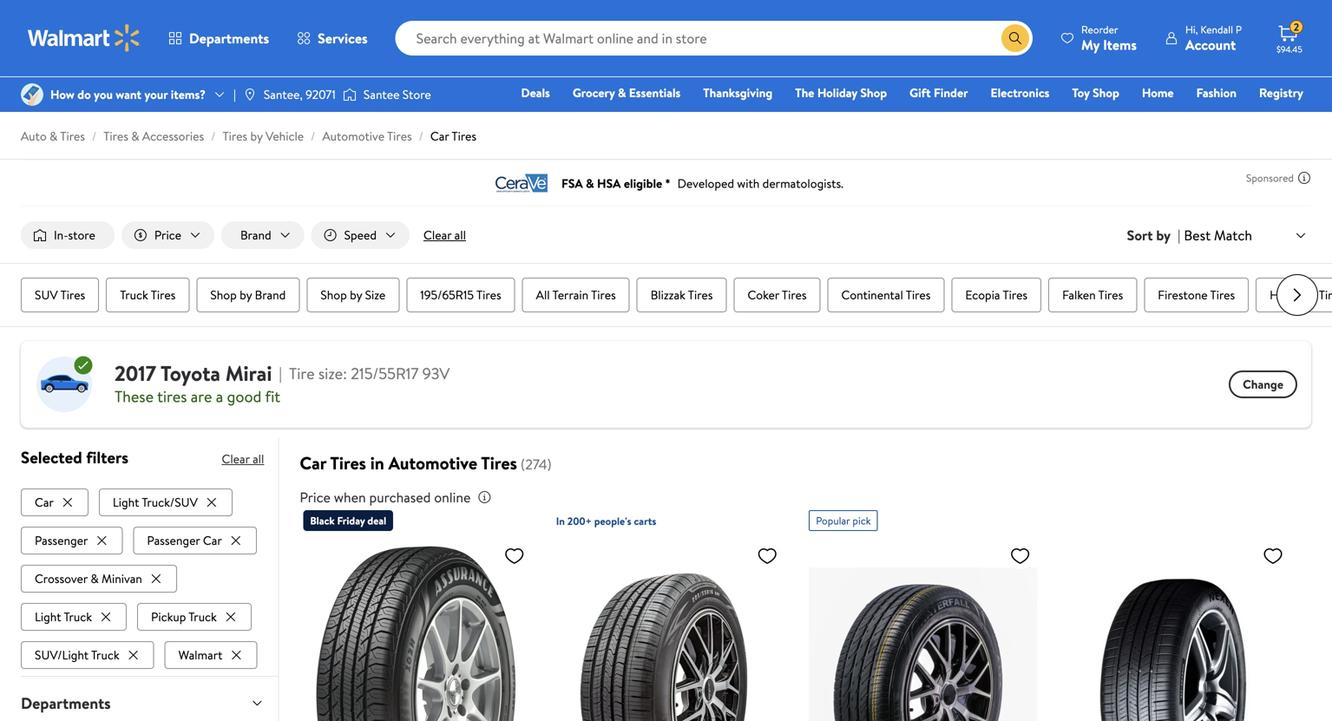 Task type: locate. For each thing, give the bounding box(es) containing it.
 image left santee,
[[243, 88, 257, 102]]

1 vertical spatial departments
[[21, 693, 111, 714]]

| left tire
[[279, 363, 282, 385]]

holiday
[[818, 84, 858, 101]]

brand down brand dropdown button
[[255, 287, 286, 304]]

1 vertical spatial price
[[300, 488, 331, 507]]

tires & accessories link
[[104, 128, 204, 145]]

clear all down the good
[[222, 451, 264, 468]]

195/65r15 tires link
[[407, 278, 515, 313]]

light down crossover
[[35, 608, 61, 625]]

automotive
[[323, 128, 385, 145], [389, 451, 478, 475]]

/ right accessories
[[211, 128, 216, 145]]

by left "size"
[[350, 287, 362, 304]]

truck
[[120, 287, 148, 304], [64, 608, 92, 625], [189, 608, 217, 625], [91, 647, 119, 664]]

carts
[[634, 514, 657, 529]]

clear all inside 'button'
[[424, 227, 466, 244]]

0 vertical spatial light
[[113, 494, 139, 511]]

car down "light truck/suv" list item
[[203, 532, 222, 549]]

1 horizontal spatial  image
[[343, 86, 357, 103]]

hercules
[[1271, 287, 1317, 304]]

195/65r15 tires
[[420, 287, 502, 304]]

kendall
[[1201, 22, 1234, 37]]

shop right holiday
[[861, 84, 888, 101]]

| up auto & tires / tires & accessories / tires by vehicle / automotive tires / car tires
[[234, 86, 236, 103]]

& inside button
[[91, 570, 99, 587]]

add to favorites list, crossmax 215/55r17 94v ct-1 all-season tire fits: 2011-15 chevrolet cruze eco, 2012-14 toyota camry hybrid xle image
[[757, 545, 778, 567]]

(274)
[[521, 455, 552, 474]]

0 vertical spatial departments
[[189, 29, 269, 48]]

all up 195/65r15 tires
[[455, 227, 466, 244]]

car up black
[[300, 451, 327, 475]]

thanksgiving
[[704, 84, 773, 101]]

automotive tires link
[[323, 128, 412, 145]]

by left the vehicle
[[250, 128, 263, 145]]

vehicle type: car and truck image
[[35, 355, 94, 414]]

all down the good
[[253, 451, 264, 468]]

automotive down santee
[[323, 128, 385, 145]]

legal information image
[[478, 491, 492, 505]]

change
[[1244, 376, 1284, 393]]

best match
[[1185, 226, 1253, 245]]

black
[[310, 514, 335, 528]]

departments up items? at the left of the page
[[189, 29, 269, 48]]

goodyear assurance outlast 215/55r17 94v all-season passenger car tire image
[[303, 538, 532, 722]]

/ right the vehicle
[[311, 128, 316, 145]]

passenger for passenger car
[[147, 532, 200, 549]]

0 vertical spatial clear all button
[[417, 221, 473, 249]]

one debit link
[[1163, 108, 1238, 126]]

1 horizontal spatial clear all
[[424, 227, 466, 244]]

grocery
[[573, 84, 615, 101]]

1 horizontal spatial departments
[[189, 29, 269, 48]]

0 horizontal spatial  image
[[243, 88, 257, 102]]

continental
[[842, 287, 904, 304]]

by for shop by brand
[[240, 287, 252, 304]]

1 horizontal spatial price
[[300, 488, 331, 507]]

0 horizontal spatial automotive
[[323, 128, 385, 145]]

 image
[[343, 86, 357, 103], [243, 88, 257, 102]]

1 vertical spatial clear all button
[[222, 446, 264, 473]]

car tires in automotive tires (274)
[[300, 451, 552, 475]]

light inside button
[[113, 494, 139, 511]]

in
[[556, 514, 565, 529]]

2 vertical spatial |
[[279, 363, 282, 385]]

toyota
[[161, 359, 221, 388]]

reorder my items
[[1082, 22, 1137, 54]]

fashion link
[[1189, 83, 1245, 102]]

waterfall eco dynamic 215/55r17 94w all season tire image
[[809, 538, 1038, 722]]

 image
[[21, 83, 43, 106]]

195/65r15
[[420, 287, 474, 304]]

mirai
[[226, 359, 272, 388]]

firestone
[[1159, 287, 1208, 304]]

1 horizontal spatial passenger
[[147, 532, 200, 549]]

& left minivan
[[91, 570, 99, 587]]

price for price
[[154, 227, 181, 244]]

0 horizontal spatial clear
[[222, 451, 250, 468]]

light truck/suv list item
[[99, 485, 236, 516]]

truck inside light truck button
[[64, 608, 92, 625]]

suv/light truck list item
[[21, 638, 158, 669]]

1 vertical spatial light
[[35, 608, 61, 625]]

& for minivan
[[91, 570, 99, 587]]

walmart+
[[1252, 109, 1304, 125]]

truck up suv/light truck
[[64, 608, 92, 625]]

shop by brand
[[210, 287, 286, 304]]

ad disclaimer and feedback for skylinedisplayad image
[[1298, 171, 1312, 185]]

truck for light truck
[[64, 608, 92, 625]]

clear up 195/65r15
[[424, 227, 452, 244]]

2 horizontal spatial |
[[1178, 226, 1181, 245]]

1 vertical spatial clear all
[[222, 451, 264, 468]]

truck for suv/light truck
[[91, 647, 119, 664]]

add to favorites list, waterfall eco dynamic 215/55r17 94w all season tire image
[[1010, 545, 1031, 567]]

 image right 92071
[[343, 86, 357, 103]]

list containing car
[[21, 485, 264, 669]]

&
[[618, 84, 626, 101], [50, 128, 58, 145], [131, 128, 139, 145], [91, 570, 99, 587]]

toy
[[1073, 84, 1090, 101]]

by right sort
[[1157, 226, 1171, 245]]

departments
[[189, 29, 269, 48], [21, 693, 111, 714]]

you
[[94, 86, 113, 103]]

filters
[[86, 446, 128, 469]]

shop
[[861, 84, 888, 101], [1093, 84, 1120, 101], [210, 287, 237, 304], [321, 287, 347, 304]]

1 horizontal spatial light
[[113, 494, 139, 511]]

all terrain tires
[[536, 287, 616, 304]]

by down brand dropdown button
[[240, 287, 252, 304]]

purchased
[[369, 488, 431, 507]]

clear all button down the good
[[222, 446, 264, 473]]

coker
[[748, 287, 780, 304]]

departments down suv/light
[[21, 693, 111, 714]]

light truck/suv
[[113, 494, 198, 511]]

walmart list item
[[165, 638, 261, 669]]

how do you want your items?
[[50, 86, 206, 103]]

price up "truck tires"
[[154, 227, 181, 244]]

registry link
[[1252, 83, 1312, 102]]

0 vertical spatial price
[[154, 227, 181, 244]]

santee,
[[264, 86, 303, 103]]

1 vertical spatial |
[[1178, 226, 1181, 245]]

truck tires
[[120, 287, 176, 304]]

| inside 2017 toyota mirai | tire size: 215/55r17 93v these tires are a good fit
[[279, 363, 282, 385]]

tires
[[60, 128, 85, 145], [104, 128, 128, 145], [223, 128, 248, 145], [387, 128, 412, 145], [452, 128, 477, 145], [60, 287, 85, 304], [151, 287, 176, 304], [477, 287, 502, 304], [591, 287, 616, 304], [688, 287, 713, 304], [782, 287, 807, 304], [906, 287, 931, 304], [1003, 287, 1028, 304], [1099, 287, 1124, 304], [1211, 287, 1236, 304], [330, 451, 366, 475], [481, 451, 517, 475]]

& inside 'link'
[[618, 84, 626, 101]]

car button
[[21, 489, 88, 516]]

light left truck/suv
[[113, 494, 139, 511]]

brand up shop by brand
[[240, 227, 271, 244]]

automotive up online
[[389, 451, 478, 475]]

truck inside the 'pickup truck' button
[[189, 608, 217, 625]]

1 horizontal spatial |
[[279, 363, 282, 385]]

truck right pickup
[[189, 608, 217, 625]]

passenger up crossover
[[35, 532, 88, 549]]

2 passenger from the left
[[147, 532, 200, 549]]

toy shop
[[1073, 84, 1120, 101]]

0 horizontal spatial light
[[35, 608, 61, 625]]

light truck/suv button
[[99, 489, 233, 516]]

car list item
[[21, 485, 92, 516]]

truck inside truck tires link
[[120, 287, 148, 304]]

0 horizontal spatial clear all button
[[222, 446, 264, 473]]

clear down the good
[[222, 451, 250, 468]]

car down selected
[[35, 494, 54, 511]]

& right auto
[[50, 128, 58, 145]]

| left best on the top right
[[1178, 226, 1181, 245]]

ecopia tires link
[[952, 278, 1042, 313]]

minivan
[[102, 570, 142, 587]]

clear all for clear all 'button' within the sort and filter section element
[[424, 227, 466, 244]]

1 horizontal spatial clear
[[424, 227, 452, 244]]

0 vertical spatial all
[[455, 227, 466, 244]]

price when purchased online
[[300, 488, 471, 507]]

pickup truck
[[151, 608, 217, 625]]

registry one debit
[[1171, 84, 1304, 125]]

debit
[[1200, 109, 1230, 125]]

2017
[[115, 359, 156, 388]]

0 horizontal spatial passenger
[[35, 532, 88, 549]]

passenger down truck/suv
[[147, 532, 200, 549]]

0 horizontal spatial price
[[154, 227, 181, 244]]

departments inside dropdown button
[[21, 693, 111, 714]]

light truck button
[[21, 603, 127, 631]]

1 passenger from the left
[[35, 532, 88, 549]]

falken
[[1063, 287, 1096, 304]]

truck down price dropdown button
[[120, 287, 148, 304]]

0 vertical spatial |
[[234, 86, 236, 103]]

suv
[[35, 287, 58, 304]]

by inside sort and filter section element
[[1157, 226, 1171, 245]]

1 vertical spatial clear
[[222, 451, 250, 468]]

/ right auto & tires link
[[92, 128, 97, 145]]

clear all button up 195/65r15
[[417, 221, 473, 249]]

the holiday shop link
[[788, 83, 895, 102]]

the holiday shop
[[796, 84, 888, 101]]

 image for santee, 92071
[[243, 88, 257, 102]]

/ left "car tires" link
[[419, 128, 424, 145]]

passenger car list item
[[133, 523, 260, 555]]

clear inside sort and filter section element
[[424, 227, 452, 244]]

1 horizontal spatial automotive
[[389, 451, 478, 475]]

clear all up 195/65r15
[[424, 227, 466, 244]]

truck inside suv/light truck button
[[91, 647, 119, 664]]

1 vertical spatial brand
[[255, 287, 286, 304]]

passenger inside passenger button
[[35, 532, 88, 549]]

list
[[21, 485, 264, 669]]

departments button
[[7, 677, 278, 722]]

a
[[216, 386, 223, 408]]

size
[[365, 287, 386, 304]]

0 horizontal spatial |
[[234, 86, 236, 103]]

0 horizontal spatial departments
[[21, 693, 111, 714]]

1 horizontal spatial clear all button
[[417, 221, 473, 249]]

items?
[[171, 86, 206, 103]]

& for essentials
[[618, 84, 626, 101]]

0 vertical spatial clear
[[424, 227, 452, 244]]

santee
[[364, 86, 400, 103]]

1 horizontal spatial all
[[455, 227, 466, 244]]

car inside car button
[[35, 494, 54, 511]]

tires by vehicle link
[[223, 128, 304, 145]]

price up black
[[300, 488, 331, 507]]

0 vertical spatial clear all
[[424, 227, 466, 244]]

passenger inside passenger car 'button'
[[147, 532, 200, 549]]

walmart button
[[165, 641, 257, 669]]

1 vertical spatial all
[[253, 451, 264, 468]]

0 horizontal spatial clear all
[[222, 451, 264, 468]]

price inside dropdown button
[[154, 227, 181, 244]]

0 vertical spatial brand
[[240, 227, 271, 244]]

clear all
[[424, 227, 466, 244], [222, 451, 264, 468]]

truck right suv/light
[[91, 647, 119, 664]]

in-store button
[[21, 221, 114, 249]]

best
[[1185, 226, 1211, 245]]

light
[[113, 494, 139, 511], [35, 608, 61, 625]]

& left accessories
[[131, 128, 139, 145]]

light inside button
[[35, 608, 61, 625]]

deals link
[[514, 83, 558, 102]]

& right grocery
[[618, 84, 626, 101]]

passenger for passenger
[[35, 532, 88, 549]]

in 200+ people's carts
[[556, 514, 657, 529]]



Task type: vqa. For each thing, say whether or not it's contained in the screenshot.
"Shop" in the "Christmas Shop" "link"
no



Task type: describe. For each thing, give the bounding box(es) containing it.
online
[[434, 488, 471, 507]]

all
[[536, 287, 550, 304]]

$94.45
[[1277, 43, 1303, 55]]

pick
[[853, 514, 871, 528]]

next slide for chipmodule list image
[[1277, 274, 1319, 316]]

your
[[144, 86, 168, 103]]

93v
[[423, 363, 450, 385]]

car down store
[[431, 128, 449, 145]]

in
[[371, 451, 385, 475]]

car inside passenger car 'button'
[[203, 532, 222, 549]]

fit
[[265, 386, 281, 408]]

store
[[403, 86, 431, 103]]

crossover & minivan
[[35, 570, 142, 587]]

are
[[191, 386, 212, 408]]

light for light truck/suv
[[113, 494, 139, 511]]

my
[[1082, 35, 1100, 54]]

shop left "size"
[[321, 287, 347, 304]]

popular pick
[[816, 514, 871, 528]]

price for price when purchased online
[[300, 488, 331, 507]]

clear all for bottommost clear all 'button'
[[222, 451, 264, 468]]

light truck list item
[[21, 600, 130, 631]]

215/55r17
[[351, 363, 419, 385]]

size:
[[319, 363, 347, 385]]

all inside sort and filter section element
[[455, 227, 466, 244]]

tires
[[157, 386, 187, 408]]

sort by |
[[1128, 226, 1181, 245]]

in-store
[[54, 227, 95, 244]]

gift finder link
[[902, 83, 976, 102]]

crossover & minivan list item
[[21, 562, 180, 593]]

2
[[1294, 20, 1300, 34]]

continental tires link
[[828, 278, 945, 313]]

by for sort by |
[[1157, 226, 1171, 245]]

ecopia tires
[[966, 287, 1028, 304]]

add to favorites list, nexen npriz s 215/55r17 94v bsw all season tire image
[[1263, 545, 1284, 567]]

Walmart Site-Wide search field
[[396, 21, 1033, 56]]

essentials
[[629, 84, 681, 101]]

gift
[[910, 84, 931, 101]]

departments tab
[[7, 677, 278, 722]]

suv/light truck
[[35, 647, 119, 664]]

200+
[[568, 514, 592, 529]]

shop by brand link
[[197, 278, 300, 313]]

santee store
[[364, 86, 431, 103]]

thanksgiving link
[[696, 83, 781, 102]]

friday
[[337, 514, 365, 528]]

firestone tires
[[1159, 287, 1236, 304]]

departments button
[[155, 17, 283, 59]]

& for tires
[[50, 128, 58, 145]]

services
[[318, 29, 368, 48]]

shop right toy
[[1093, 84, 1120, 101]]

do
[[77, 86, 91, 103]]

walmart image
[[28, 24, 141, 52]]

in-
[[54, 227, 68, 244]]

Search search field
[[396, 21, 1033, 56]]

auto
[[21, 128, 47, 145]]

0 vertical spatial automotive
[[323, 128, 385, 145]]

4 / from the left
[[419, 128, 424, 145]]

black friday deal
[[310, 514, 387, 528]]

deal
[[368, 514, 387, 528]]

want
[[116, 86, 142, 103]]

2017 toyota mirai | tire size: 215/55r17 93v these tires are a good fit
[[115, 359, 450, 408]]

speed button
[[311, 221, 410, 249]]

all terrain tires link
[[522, 278, 630, 313]]

sort and filter section element
[[0, 208, 1333, 263]]

price button
[[121, 221, 214, 249]]

suv tires
[[35, 287, 85, 304]]

suv/light
[[35, 647, 89, 664]]

pickup truck list item
[[137, 600, 255, 631]]

accessories
[[142, 128, 204, 145]]

home link
[[1135, 83, 1182, 102]]

2 / from the left
[[211, 128, 216, 145]]

light for light truck
[[35, 608, 61, 625]]

1 vertical spatial automotive
[[389, 451, 478, 475]]

best match button
[[1181, 224, 1312, 247]]

selected
[[21, 446, 82, 469]]

falken tires link
[[1049, 278, 1138, 313]]

change button
[[1230, 371, 1298, 399]]

clear all button inside sort and filter section element
[[417, 221, 473, 249]]

blizzak
[[651, 287, 686, 304]]

auto & tires / tires & accessories / tires by vehicle / automotive tires / car tires
[[21, 128, 477, 145]]

sponsored
[[1247, 171, 1295, 185]]

auto & tires link
[[21, 128, 85, 145]]

hercules tir link
[[1257, 278, 1333, 313]]

passenger button
[[21, 527, 123, 555]]

brand inside dropdown button
[[240, 227, 271, 244]]

selected filters
[[21, 446, 128, 469]]

passenger car button
[[133, 527, 257, 555]]

3 / from the left
[[311, 128, 316, 145]]

grocery & essentials link
[[565, 83, 689, 102]]

nexen npriz s 215/55r17 94v bsw all season tire image
[[1062, 538, 1291, 722]]

| inside sort and filter section element
[[1178, 226, 1181, 245]]

by for shop by size
[[350, 287, 362, 304]]

passenger list item
[[21, 523, 126, 555]]

speed
[[344, 227, 377, 244]]

 image for santee store
[[343, 86, 357, 103]]

search icon image
[[1009, 31, 1023, 45]]

crossover
[[35, 570, 88, 587]]

blizzak tires
[[651, 287, 713, 304]]

shop down brand dropdown button
[[210, 287, 237, 304]]

car tires link
[[431, 128, 477, 145]]

crossmax 215/55r17 94v ct-1 all-season tire fits: 2011-15 chevrolet cruze eco, 2012-14 toyota camry hybrid xle image
[[556, 538, 785, 722]]

applied filters section element
[[21, 446, 128, 469]]

ecopia
[[966, 287, 1001, 304]]

santee, 92071
[[264, 86, 336, 103]]

truck for pickup truck
[[189, 608, 217, 625]]

add to favorites list, goodyear assurance outlast 215/55r17 94v all-season passenger car tire image
[[504, 545, 525, 567]]

fashion
[[1197, 84, 1237, 101]]

light truck
[[35, 608, 92, 625]]

toy shop link
[[1065, 83, 1128, 102]]

pickup
[[151, 608, 186, 625]]

brand button
[[221, 221, 304, 249]]

0 horizontal spatial all
[[253, 451, 264, 468]]

departments inside popup button
[[189, 29, 269, 48]]

suv/light truck button
[[21, 641, 154, 669]]

1 / from the left
[[92, 128, 97, 145]]

hi,
[[1186, 22, 1199, 37]]



